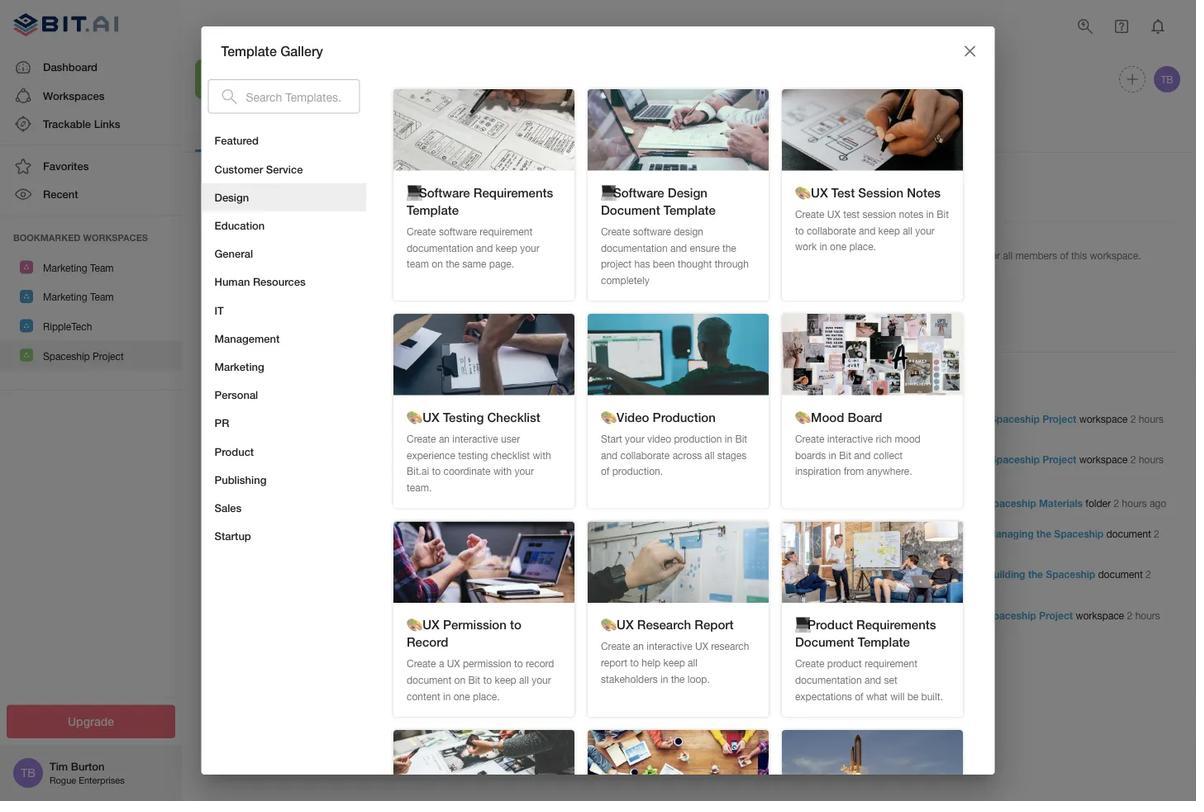 Task type: describe. For each thing, give the bounding box(es) containing it.
burton for tim burton created building the spaceship document
[[918, 569, 948, 581]]

trackable links button
[[0, 110, 182, 138]]

created for spaceship project
[[951, 610, 984, 622]]

sales
[[215, 502, 242, 515]]

spaceship down team
[[360, 289, 420, 303]]

create inside button
[[767, 182, 802, 195]]

2 hours ago up tim burton created spaceship project workspace in the bottom right of the page
[[899, 569, 1151, 595]]

ensure
[[689, 242, 719, 254]]

help
[[641, 657, 660, 669]]

1 vertical spatial tb
[[21, 767, 35, 780]]

rich
[[875, 434, 892, 445]]

interactive for checklist
[[452, 434, 498, 445]]

favorite image
[[410, 224, 430, 244]]

members
[[1015, 250, 1057, 261]]

settings
[[630, 125, 686, 139]]

marketing for first marketing team button
[[43, 262, 87, 274]]

building the spaceship link
[[987, 569, 1095, 581]]

your for 🎨 ux testing checklist
[[514, 466, 534, 477]]

rippletech
[[43, 321, 92, 333]]

template gallery dialog
[[201, 26, 995, 802]]

project up "tim burton updated spaceship project workspace"
[[1043, 413, 1077, 425]]

create for 💻product requirements document template
[[795, 658, 824, 670]]

to inside create an interactive ux research report to help keep all stakeholders in the loop.
[[630, 657, 639, 669]]

the down the 'spaceship materials'
[[338, 289, 356, 303]]

ux for permission
[[422, 618, 439, 633]]

0 vertical spatial workspace
[[1079, 413, 1128, 425]]

checklist
[[490, 450, 530, 461]]

keep inside create an interactive ux research report to help keep all stakeholders in the loop.
[[663, 657, 685, 669]]

to inside 🎨 ux permission to record
[[510, 618, 521, 633]]

software for template
[[438, 226, 476, 237]]

tim for tim burton rogue enterprises
[[50, 761, 68, 773]]

🎨 for 🎨 video production
[[601, 410, 613, 425]]

design inside 💻software design document template
[[667, 185, 707, 200]]

the down the 'building the spaceship' at top left
[[348, 350, 366, 365]]

create an interactive ux research report to help keep all stakeholders in the loop.
[[601, 641, 749, 685]]

documents link
[[195, 112, 327, 152]]

and inside start your video production in bit and collaborate across all stages of production.
[[601, 450, 617, 461]]

1 team from the top
[[90, 262, 114, 274]]

create a ux permission to record document on bit to keep all your content in one place.
[[406, 658, 554, 702]]

burton for tim burton created managing the spaceship document
[[918, 528, 948, 540]]

loop.
[[687, 674, 709, 685]]

2 marketing team from the top
[[43, 292, 114, 303]]

burton for tim burton rogue enterprises
[[71, 761, 105, 773]]

spaceship left favorite image
[[369, 350, 430, 365]]

🎨 ux research report
[[601, 618, 733, 633]]

create an interactive user experience testing checklist with bit.ai to coordinate with your team.
[[406, 434, 551, 494]]

tim burton rogue enterprises
[[50, 761, 125, 786]]

template left gallery
[[221, 43, 277, 59]]

customer service button
[[201, 155, 367, 184]]

document for building the spaceship
[[1098, 569, 1143, 581]]

tim for tim burton created spaceship materials folder 2 hours ago
[[899, 498, 915, 510]]

create ux test session notes in bit to collaborate and keep all your work in one place.
[[795, 209, 949, 253]]

1 vertical spatial managing
[[987, 528, 1034, 540]]

2 hours ago down tim burton created building the spaceship document
[[899, 610, 1160, 636]]

create product requirement documentation and set expectations of what will be built.
[[795, 658, 943, 702]]

ux inside create a ux permission to record document on bit to keep all your content in one place.
[[447, 658, 460, 670]]

spaceship project button
[[0, 341, 182, 370]]

pin items for quick access for all members of this workspace.
[[869, 250, 1141, 261]]

home link
[[202, 181, 249, 196]]

documentation for 💻product requirements document template
[[795, 675, 861, 686]]

permission
[[463, 658, 511, 670]]

burton for tim burton updated spaceship project workspace
[[918, 454, 948, 466]]

video
[[647, 434, 671, 445]]

education button
[[201, 212, 367, 240]]

what
[[866, 691, 887, 702]]

built.
[[921, 691, 943, 702]]

be
[[907, 691, 918, 702]]

upgrade button
[[7, 706, 175, 739]]

tim for tim burton created managing the spaceship document
[[899, 528, 915, 540]]

anywhere.
[[866, 466, 912, 477]]

🎨 ux permission to record
[[406, 618, 521, 650]]

marketing inside button
[[215, 361, 264, 373]]

an for research
[[633, 641, 644, 653]]

ux for test
[[827, 209, 840, 220]]

it button
[[201, 297, 367, 325]]

1 marketing team from the top
[[43, 262, 114, 274]]

bookmarked
[[13, 232, 81, 243]]

💻software requirements template
[[406, 185, 553, 217]]

pinned
[[869, 200, 912, 215]]

2 updated from the top
[[951, 454, 988, 466]]

template inside 💻software design document template
[[663, 203, 715, 217]]

tb button
[[1152, 64, 1183, 95]]

document for managing the spaceship
[[1106, 528, 1151, 540]]

design button
[[201, 184, 367, 212]]

permission
[[443, 618, 506, 633]]

🎨 for 🎨 ux permission to record
[[406, 618, 419, 633]]

the inside create an interactive ux research report to help keep all stakeholders in the loop.
[[671, 674, 684, 685]]

🎨 ux testing checklist image
[[393, 314, 574, 396]]

document for 💻software design document template
[[601, 203, 660, 217]]

Search Templates... search field
[[246, 79, 360, 114]]

in inside create an interactive ux research report to help keep all stakeholders in the loop.
[[660, 674, 668, 685]]

2 hours ago down favorite icon
[[383, 250, 431, 261]]

upgrade
[[68, 715, 114, 729]]

spaceship down tim burton created building the spaceship document
[[987, 610, 1036, 622]]

design
[[673, 226, 703, 237]]

document inside create a ux permission to record document on bit to keep all your content in one place.
[[406, 675, 451, 686]]

video
[[616, 410, 649, 425]]

tim burton created managing the spaceship document
[[899, 528, 1151, 540]]

pinned items
[[869, 200, 949, 215]]

your inside the create software requirement documentation and keep your team on the same page.
[[520, 242, 539, 254]]

requirement for template
[[479, 226, 532, 237]]

access
[[954, 250, 986, 261]]

project left remove bookmark image
[[325, 70, 373, 88]]

project down the building the spaceship link
[[1039, 610, 1073, 622]]

1 for from the left
[[913, 250, 925, 261]]

human resources button
[[201, 268, 367, 297]]

notes
[[907, 185, 940, 200]]

checklist
[[487, 410, 540, 425]]

2 hours ago down remove favorite icon
[[383, 312, 431, 323]]

will
[[890, 691, 904, 702]]

favorite image
[[436, 348, 455, 368]]

create for 🎨 ux research report
[[601, 641, 630, 653]]

1 horizontal spatial building
[[987, 569, 1025, 581]]

create new button
[[754, 172, 843, 205]]

2 hours ago down the managing the spaceship
[[383, 374, 431, 385]]

create new
[[767, 182, 829, 195]]

favorites
[[43, 160, 89, 173]]

documentation for 💻software requirements template
[[406, 242, 473, 254]]

mood
[[811, 410, 844, 425]]

project down updated spaceship project workspace
[[1043, 454, 1077, 466]]

product button
[[201, 438, 367, 466]]

record
[[525, 658, 554, 670]]

tab list containing documents
[[195, 112, 1183, 152]]

managing the spaceship link
[[987, 528, 1104, 540]]

personal
[[215, 389, 258, 402]]

settings link
[[592, 112, 724, 152]]

spaceship up "tim burton updated spaceship project workspace"
[[990, 413, 1040, 425]]

set
[[884, 675, 897, 686]]

created for managing the spaceship
[[951, 528, 984, 540]]

it
[[215, 304, 224, 317]]

content library
[[340, 125, 447, 139]]

design inside button
[[215, 191, 249, 204]]

spaceship down managing the spaceship link
[[1046, 569, 1095, 581]]

customer
[[215, 163, 263, 176]]

all left members
[[1003, 250, 1013, 261]]

bit inside start your video production in bit and collaborate across all stages of production.
[[735, 434, 747, 445]]

1 updated from the top
[[951, 413, 988, 425]]

rippletech button
[[0, 311, 182, 341]]

on inside create a ux permission to record document on bit to keep all your content in one place.
[[454, 675, 465, 686]]

in right work
[[819, 241, 827, 253]]

requirements for 💻software requirements template
[[473, 185, 553, 200]]

ux inside create an interactive ux research report to help keep all stakeholders in the loop.
[[695, 641, 708, 653]]

create software requirement documentation and keep your team on the same page.
[[406, 226, 539, 270]]

startup
[[215, 530, 251, 543]]

spaceship inside button
[[43, 350, 90, 362]]

workspace for tim burton updated spaceship project workspace
[[1079, 454, 1128, 466]]

publishing
[[215, 474, 266, 486]]

the down managing the spaceship link
[[1028, 569, 1043, 581]]

featured button
[[201, 127, 367, 155]]

2 for from the left
[[988, 250, 1000, 261]]

spaceship down design button
[[288, 227, 348, 242]]

and inside the create software requirement documentation and keep your team on the same page.
[[476, 242, 492, 254]]

ux for test
[[811, 185, 828, 200]]

management button
[[201, 325, 367, 353]]

pr button
[[201, 410, 367, 438]]

keep inside create a ux permission to record document on bit to keep all your content in one place.
[[494, 675, 516, 686]]

all inside create a ux permission to record document on bit to keep all your content in one place.
[[519, 675, 528, 686]]

🎨 mood board
[[795, 410, 882, 425]]

2 hours ago up "tim burton updated spaceship project workspace"
[[899, 413, 1164, 439]]

this
[[1071, 250, 1087, 261]]

spaceship down folder
[[1054, 528, 1104, 540]]

🎨 ux research report image
[[587, 522, 768, 603]]

1 marketing team button from the top
[[0, 253, 182, 282]]

spaceship project inside button
[[43, 350, 124, 362]]

dashboard
[[43, 61, 98, 74]]

🎨 video production
[[601, 410, 715, 425]]

place. for test
[[849, 241, 876, 253]]

to down permission
[[483, 675, 492, 686]]

home
[[220, 182, 249, 195]]

🎨 for 🎨 ux research report
[[601, 618, 613, 633]]

and inside 'create product requirement documentation and set expectations of what will be built.'
[[864, 675, 881, 686]]

💻software design document template image
[[587, 89, 768, 171]]

documentation for 💻software design document template
[[601, 242, 667, 254]]

your for 🎨 ux test session notes
[[915, 225, 934, 236]]



Task type: locate. For each thing, give the bounding box(es) containing it.
create for 💻software design document template
[[601, 226, 630, 237]]

software
[[438, 226, 476, 237], [633, 226, 671, 237]]

collaborate inside start your video production in bit and collaborate across all stages of production.
[[620, 450, 669, 461]]

create up experience
[[406, 434, 436, 445]]

0 vertical spatial updated
[[951, 413, 988, 425]]

create inside create ux test session notes in bit to collaborate and keep all your work in one place.
[[795, 209, 824, 220]]

experience
[[406, 450, 455, 461]]

with right checklist
[[532, 450, 551, 461]]

1 horizontal spatial insights
[[869, 330, 917, 346]]

startup button
[[201, 523, 367, 551]]

2 hours ago up tim burton created spaceship materials folder 2 hours ago
[[899, 454, 1164, 480]]

report
[[601, 657, 627, 669]]

document inside 💻product requirements document template
[[795, 635, 854, 650]]

spaceship up the tim burton created managing the spaceship document
[[987, 498, 1036, 510]]

1 vertical spatial on
[[454, 675, 465, 686]]

spaceship project link up "tim burton updated spaceship project workspace"
[[990, 413, 1077, 425]]

1 horizontal spatial documentation
[[601, 242, 667, 254]]

requirement inside 'create product requirement documentation and set expectations of what will be built.'
[[864, 658, 917, 670]]

all down notes
[[902, 225, 912, 236]]

0 vertical spatial document
[[1106, 528, 1151, 540]]

🎨 up "report"
[[601, 618, 613, 633]]

gallery
[[280, 43, 323, 59]]

4 created from the top
[[951, 610, 984, 622]]

to inside create an interactive user experience testing checklist with bit.ai to coordinate with your team.
[[431, 466, 440, 477]]

marketing for second marketing team button from the top
[[43, 292, 87, 303]]

create for 🎨 ux test session notes
[[795, 209, 824, 220]]

💻software design document template
[[601, 185, 715, 217]]

0 horizontal spatial 💻software
[[406, 185, 470, 200]]

an for testing
[[438, 434, 449, 445]]

requirement inside the create software requirement documentation and keep your team on the same page.
[[479, 226, 532, 237]]

on right team
[[431, 258, 443, 270]]

project inside button
[[93, 350, 124, 362]]

workspace.
[[1090, 250, 1141, 261]]

product
[[215, 445, 254, 458]]

in down help
[[660, 674, 668, 685]]

interactive inside create interactive rich mood boards in bit and collect inspiration from anywhere.
[[827, 434, 873, 445]]

the up through
[[722, 242, 736, 254]]

documents
[[224, 125, 298, 139]]

tim burton created spaceship materials folder 2 hours ago
[[899, 498, 1166, 510]]

in inside create a ux permission to record document on bit to keep all your content in one place.
[[443, 691, 450, 702]]

and inside create software design documentation and ensure the project has been thought through completely
[[670, 242, 687, 254]]

workspace for tim burton created spaceship project workspace
[[1076, 610, 1124, 622]]

created down "tim burton updated spaceship project workspace"
[[951, 498, 984, 510]]

bit inside create a ux permission to record document on bit to keep all your content in one place.
[[468, 675, 480, 686]]

of inside 'create product requirement documentation and set expectations of what will be built.'
[[854, 691, 863, 702]]

your
[[915, 225, 934, 236], [520, 242, 539, 254], [625, 434, 644, 445], [514, 466, 534, 477], [531, 675, 551, 686]]

bit up stages
[[735, 434, 747, 445]]

0 vertical spatial one
[[830, 241, 846, 253]]

notes
[[899, 209, 923, 220]]

expectations
[[795, 691, 852, 702]]

1 vertical spatial materials
[[1039, 498, 1083, 510]]

documentation inside 'create product requirement documentation and set expectations of what will be built.'
[[795, 675, 861, 686]]

0 horizontal spatial tb
[[21, 767, 35, 780]]

bit inside create interactive rich mood boards in bit and collect inspiration from anywhere.
[[839, 450, 851, 461]]

boards
[[795, 450, 826, 461]]

1 horizontal spatial place.
[[849, 241, 876, 253]]

template gallery
[[221, 43, 323, 59]]

on inside the create software requirement documentation and keep your team on the same page.
[[431, 258, 443, 270]]

personal button
[[201, 381, 367, 410]]

create for 💻software requirements template
[[406, 226, 436, 237]]

0 vertical spatial requirements
[[473, 185, 553, 200]]

dashboard button
[[0, 53, 182, 82]]

marketing team down bookmarked workspaces
[[43, 262, 114, 274]]

🎨 for 🎨 ux testing checklist
[[406, 410, 419, 425]]

2 horizontal spatial of
[[1060, 250, 1069, 261]]

interactive inside create an interactive ux research report to help keep all stakeholders in the loop.
[[646, 641, 692, 653]]

0 horizontal spatial spaceship project
[[43, 350, 124, 362]]

spaceship down updated spaceship project workspace
[[990, 454, 1040, 466]]

0 horizontal spatial documentation
[[406, 242, 473, 254]]

workspace
[[1079, 413, 1128, 425], [1079, 454, 1128, 466], [1076, 610, 1124, 622]]

0 horizontal spatial materials
[[352, 227, 404, 242]]

🎨 inside 🎨 ux permission to record
[[406, 618, 419, 633]]

work
[[795, 241, 816, 253]]

spaceship project link down tim burton created building the spaceship document
[[987, 610, 1073, 622]]

ux inside create ux test session notes in bit to collaborate and keep all your work in one place.
[[827, 209, 840, 220]]

2 vertical spatial spaceship project link
[[987, 610, 1073, 622]]

on down permission
[[454, 675, 465, 686]]

0 vertical spatial managing
[[288, 350, 344, 365]]

spaceship project link for updated
[[990, 454, 1077, 466]]

spaceship project link down updated spaceship project workspace
[[990, 454, 1077, 466]]

your down record
[[531, 675, 551, 686]]

marketing team button up rippletech
[[0, 282, 182, 311]]

for left quick
[[913, 250, 925, 261]]

create for 🎨 ux permission to record
[[406, 658, 436, 670]]

place. for permission
[[472, 691, 499, 702]]

spaceship down rippletech
[[43, 350, 90, 362]]

0 horizontal spatial requirement
[[479, 226, 532, 237]]

1 horizontal spatial materials
[[1039, 498, 1083, 510]]

all up loop.
[[687, 657, 697, 669]]

education
[[215, 219, 265, 232]]

1 vertical spatial requirement
[[864, 658, 917, 670]]

1 horizontal spatial design
[[667, 185, 707, 200]]

0 vertical spatial insights
[[499, 125, 553, 139]]

0 vertical spatial requirement
[[479, 226, 532, 237]]

folder
[[1086, 498, 1111, 510]]

0 vertical spatial building
[[288, 289, 335, 303]]

create inside 'create product requirement documentation and set expectations of what will be built.'
[[795, 658, 824, 670]]

requirements inside 💻product requirements document template
[[856, 618, 936, 633]]

with
[[532, 450, 551, 461], [493, 466, 511, 477]]

links
[[94, 117, 120, 130]]

in right content
[[443, 691, 450, 702]]

2 vertical spatial workspace
[[1076, 610, 1124, 622]]

0 horizontal spatial design
[[215, 191, 249, 204]]

requirements inside 💻software requirements template
[[473, 185, 553, 200]]

1 horizontal spatial managing
[[987, 528, 1034, 540]]

pin
[[869, 250, 883, 261]]

a
[[438, 658, 444, 670]]

2 software from the left
[[633, 226, 671, 237]]

1 vertical spatial document
[[1098, 569, 1143, 581]]

software inside create software design documentation and ensure the project has been thought through completely
[[633, 226, 671, 237]]

and up what
[[864, 675, 881, 686]]

interactive for report
[[646, 641, 692, 653]]

keep down session
[[878, 225, 900, 236]]

tb inside tb button
[[1161, 74, 1173, 85]]

create software design documentation and ensure the project has been thought through completely
[[601, 226, 748, 286]]

documentation up has
[[601, 242, 667, 254]]

1 horizontal spatial for
[[988, 250, 1000, 261]]

🎨 ux test session notes
[[795, 185, 940, 200]]

collect
[[873, 450, 902, 461]]

documentation up team
[[406, 242, 473, 254]]

software down 💻software design document template
[[633, 226, 671, 237]]

keep up page.
[[495, 242, 517, 254]]

ago
[[416, 250, 431, 261], [416, 312, 431, 323], [416, 374, 431, 385], [899, 427, 916, 439], [899, 468, 916, 480], [1150, 498, 1166, 510], [927, 542, 943, 554], [927, 583, 943, 595], [899, 624, 916, 636]]

across
[[672, 450, 702, 461]]

create inside create software design documentation and ensure the project has been thought through completely
[[601, 226, 630, 237]]

0 horizontal spatial requirements
[[473, 185, 553, 200]]

💻software inside 💻software requirements template
[[406, 185, 470, 200]]

2 created from the top
[[951, 528, 984, 540]]

human
[[215, 276, 250, 289]]

in right notes
[[926, 209, 934, 220]]

documentation inside create software design documentation and ensure the project has been thought through completely
[[601, 242, 667, 254]]

0 horizontal spatial one
[[453, 691, 470, 702]]

building down general button
[[288, 289, 335, 303]]

team
[[406, 258, 429, 270]]

bit down permission
[[468, 675, 480, 686]]

0 horizontal spatial with
[[493, 466, 511, 477]]

tab list
[[195, 112, 1183, 152]]

your inside create ux test session notes in bit to collaborate and keep all your work in one place.
[[915, 225, 934, 236]]

content
[[406, 691, 440, 702]]

interactive inside create an interactive user experience testing checklist with bit.ai to coordinate with your team.
[[452, 434, 498, 445]]

managing up the personal button
[[288, 350, 344, 365]]

created for spaceship materials
[[951, 498, 984, 510]]

all inside create ux test session notes in bit to collaborate and keep all your work in one place.
[[902, 225, 912, 236]]

to left help
[[630, 657, 639, 669]]

to left record
[[514, 658, 523, 670]]

1 vertical spatial workspace
[[1079, 454, 1128, 466]]

remove bookmark image
[[383, 69, 402, 89]]

requirements down 'insights' link
[[473, 185, 553, 200]]

0 horizontal spatial insights
[[499, 125, 553, 139]]

create up team
[[406, 226, 436, 237]]

2 horizontal spatial documentation
[[795, 675, 861, 686]]

1 horizontal spatial document
[[795, 635, 854, 650]]

bookmarked workspaces
[[13, 232, 148, 243]]

create inside create interactive rich mood boards in bit and collect inspiration from anywhere.
[[795, 434, 824, 445]]

1 horizontal spatial requirement
[[864, 658, 917, 670]]

all down record
[[519, 675, 528, 686]]

project
[[325, 70, 373, 88], [93, 350, 124, 362], [1043, 413, 1077, 425], [1043, 454, 1077, 466], [1039, 610, 1073, 622]]

software inside the create software requirement documentation and keep your team on the same page.
[[438, 226, 476, 237]]

0 horizontal spatial for
[[913, 250, 925, 261]]

1 vertical spatial with
[[493, 466, 511, 477]]

of left "production."
[[601, 466, 609, 477]]

0 horizontal spatial collaborate
[[620, 450, 669, 461]]

with down checklist
[[493, 466, 511, 477]]

3 created from the top
[[951, 569, 984, 581]]

0 vertical spatial document
[[601, 203, 660, 217]]

bit down notes
[[936, 209, 949, 220]]

your for 🎨 ux permission to record
[[531, 675, 551, 686]]

🎨 for 🎨 ux test session notes
[[795, 185, 807, 200]]

1 horizontal spatial requirements
[[856, 618, 936, 633]]

1 vertical spatial requirements
[[856, 618, 936, 633]]

1 vertical spatial spaceship project
[[43, 350, 124, 362]]

your inside create a ux permission to record document on bit to keep all your content in one place.
[[531, 675, 551, 686]]

keep right help
[[663, 657, 685, 669]]

testing
[[458, 450, 488, 461]]

remove favorite image
[[426, 286, 446, 306]]

project
[[601, 258, 631, 270]]

marketing down bookmarked workspaces
[[43, 262, 87, 274]]

1 horizontal spatial interactive
[[646, 641, 692, 653]]

collaborate inside create ux test session notes in bit to collaborate and keep all your work in one place.
[[806, 225, 856, 236]]

0 vertical spatial spaceship project
[[248, 70, 373, 88]]

stages
[[717, 450, 746, 461]]

1 horizontal spatial tb
[[1161, 74, 1173, 85]]

research
[[637, 618, 691, 633]]

create up boards in the bottom right of the page
[[795, 434, 824, 445]]

an inside create an interactive user experience testing checklist with bit.ai to coordinate with your team.
[[438, 434, 449, 445]]

💻software for template
[[406, 185, 470, 200]]

all inside create an interactive ux research report to help keep all stakeholders in the loop.
[[687, 657, 697, 669]]

trackable links
[[43, 117, 120, 130]]

0 horizontal spatial software
[[438, 226, 476, 237]]

spaceship project link for created
[[987, 610, 1073, 622]]

testing
[[443, 410, 483, 425]]

document
[[1106, 528, 1151, 540], [1098, 569, 1143, 581], [406, 675, 451, 686]]

create inside create a ux permission to record document on bit to keep all your content in one place.
[[406, 658, 436, 670]]

💻software inside 💻software design document template
[[601, 185, 664, 200]]

1 💻software from the left
[[406, 185, 470, 200]]

in inside create interactive rich mood boards in bit and collect inspiration from anywhere.
[[828, 450, 836, 461]]

1 vertical spatial insights
[[869, 330, 917, 346]]

1 vertical spatial of
[[601, 466, 609, 477]]

management
[[215, 332, 280, 345]]

same
[[462, 258, 486, 270]]

for right access
[[988, 250, 1000, 261]]

💻product requirements document template image
[[782, 522, 962, 603]]

2 horizontal spatial interactive
[[827, 434, 873, 445]]

create down the "new"
[[795, 209, 824, 220]]

create interactive rich mood boards in bit and collect inspiration from anywhere.
[[795, 434, 920, 477]]

create up "report"
[[601, 641, 630, 653]]

the
[[722, 242, 736, 254], [445, 258, 459, 270], [338, 289, 356, 303], [348, 350, 366, 365], [1036, 528, 1052, 540], [1028, 569, 1043, 581], [671, 674, 684, 685]]

and up same
[[476, 242, 492, 254]]

2 team from the top
[[90, 292, 114, 303]]

create inside create an interactive ux research report to help keep all stakeholders in the loop.
[[601, 641, 630, 653]]

🤩creative brief template image
[[587, 731, 768, 802]]

insights
[[499, 125, 553, 139], [869, 330, 917, 346]]

place. inside create a ux permission to record document on bit to keep all your content in one place.
[[472, 691, 499, 702]]

your inside start your video production in bit and collaborate across all stages of production.
[[625, 434, 644, 445]]

place. down test
[[849, 241, 876, 253]]

ux for research
[[616, 618, 633, 633]]

0 horizontal spatial of
[[601, 466, 609, 477]]

1 vertical spatial marketing team
[[43, 292, 114, 303]]

requirement for document
[[864, 658, 917, 670]]

an inside create an interactive ux research report to help keep all stakeholders in the loop.
[[633, 641, 644, 653]]

your down notes
[[915, 225, 934, 236]]

created up tim burton created spaceship project workspace in the bottom right of the page
[[951, 569, 984, 581]]

in up inspiration
[[828, 450, 836, 461]]

all down production
[[704, 450, 714, 461]]

featured
[[215, 134, 259, 147]]

keep down permission
[[494, 675, 516, 686]]

place. down permission
[[472, 691, 499, 702]]

0 horizontal spatial document
[[601, 203, 660, 217]]

workspaces
[[43, 89, 105, 102]]

from
[[843, 466, 864, 477]]

service
[[266, 163, 303, 176]]

one for test
[[830, 241, 846, 253]]

created for building the spaceship
[[951, 569, 984, 581]]

create inside create an interactive user experience testing checklist with bit.ai to coordinate with your team.
[[406, 434, 436, 445]]

tim for tim burton created spaceship project workspace
[[899, 610, 915, 622]]

0 horizontal spatial an
[[438, 434, 449, 445]]

2 💻software from the left
[[601, 185, 664, 200]]

1 vertical spatial one
[[453, 691, 470, 702]]

for
[[913, 250, 925, 261], [988, 250, 1000, 261]]

🎨 brand style guide image
[[393, 731, 574, 802]]

1 horizontal spatial on
[[454, 675, 465, 686]]

publishing button
[[201, 466, 367, 494]]

ux inside 🎨 ux permission to record
[[422, 618, 439, 633]]

your down 💻software requirements template
[[520, 242, 539, 254]]

report
[[694, 618, 733, 633]]

1 horizontal spatial an
[[633, 641, 644, 653]]

0 vertical spatial an
[[438, 434, 449, 445]]

the left loop.
[[671, 674, 684, 685]]

create inside the create software requirement documentation and keep your team on the same page.
[[406, 226, 436, 237]]

document inside 💻software design document template
[[601, 203, 660, 217]]

💻software requirements template image
[[393, 89, 574, 171]]

enterprises
[[79, 776, 125, 786]]

0 horizontal spatial building
[[288, 289, 335, 303]]

documentation inside the create software requirement documentation and keep your team on the same page.
[[406, 242, 473, 254]]

1 vertical spatial marketing
[[43, 292, 87, 303]]

your inside create an interactive user experience testing checklist with bit.ai to coordinate with your team.
[[514, 466, 534, 477]]

updated up "tim burton updated spaceship project workspace"
[[951, 413, 988, 425]]

production
[[674, 434, 722, 445]]

1 horizontal spatial one
[[830, 241, 846, 253]]

spaceship materials
[[288, 227, 404, 242]]

spaceship materials link
[[987, 498, 1083, 510]]

created up tim burton created building the spaceship document
[[951, 528, 984, 540]]

1 horizontal spatial with
[[532, 450, 551, 461]]

interactive down 🎨 mood board
[[827, 434, 873, 445]]

🎨 for 🎨 mood board
[[795, 410, 807, 425]]

burton for tim burton created spaceship project workspace
[[918, 610, 948, 622]]

updated
[[951, 413, 988, 425], [951, 454, 988, 466]]

updated up tim burton created spaceship materials folder 2 hours ago
[[951, 454, 988, 466]]

template up design
[[663, 203, 715, 217]]

team down workspaces
[[90, 262, 114, 274]]

requirement up "set"
[[864, 658, 917, 670]]

2 vertical spatial of
[[854, 691, 863, 702]]

requirements for 💻product requirements document template
[[856, 618, 936, 633]]

session
[[862, 209, 896, 220]]

1 vertical spatial an
[[633, 641, 644, 653]]

tim
[[899, 454, 915, 466], [899, 498, 915, 510], [899, 528, 915, 540], [899, 569, 915, 581], [899, 610, 915, 622], [50, 761, 68, 773]]

1 horizontal spatial software
[[633, 226, 671, 237]]

🎨 up start
[[601, 410, 613, 425]]

2 marketing team button from the top
[[0, 282, 182, 311]]

1 vertical spatial updated
[[951, 454, 988, 466]]

💻software down settings at the right top of page
[[601, 185, 664, 200]]

💻software for document
[[601, 185, 664, 200]]

🎨 video production image
[[587, 314, 768, 396]]

the inside create software design documentation and ensure the project has been thought through completely
[[722, 242, 736, 254]]

0 horizontal spatial place.
[[472, 691, 499, 702]]

created down tim burton created building the spaceship document
[[951, 610, 984, 622]]

and inside create interactive rich mood boards in bit and collect inspiration from anywhere.
[[854, 450, 870, 461]]

🎨 left test
[[795, 185, 807, 200]]

marketing up rippletech
[[43, 292, 87, 303]]

tim inside 'tim burton rogue enterprises'
[[50, 761, 68, 773]]

tim for tim burton updated spaceship project workspace
[[899, 454, 915, 466]]

and up from
[[854, 450, 870, 461]]

1 vertical spatial team
[[90, 292, 114, 303]]

the down the spaceship materials link
[[1036, 528, 1052, 540]]

0 vertical spatial marketing
[[43, 262, 87, 274]]

2 vertical spatial marketing
[[215, 361, 264, 373]]

updated spaceship project workspace
[[948, 413, 1128, 425]]

0 vertical spatial marketing team
[[43, 262, 114, 274]]

workspaces
[[83, 232, 148, 243]]

the inside the create software requirement documentation and keep your team on the same page.
[[445, 258, 459, 270]]

one inside create ux test session notes in bit to collaborate and keep all your work in one place.
[[830, 241, 846, 253]]

keep inside create ux test session notes in bit to collaborate and keep all your work in one place.
[[878, 225, 900, 236]]

🎨 left mood
[[795, 410, 807, 425]]

template inside 💻product requirements document template
[[857, 635, 910, 650]]

1 vertical spatial collaborate
[[620, 450, 669, 461]]

🎨 mood board image
[[782, 314, 962, 396]]

🤩marketing launch pad template image
[[782, 731, 962, 802]]

coordinate
[[443, 466, 490, 477]]

burton inside 'tim burton rogue enterprises'
[[71, 761, 105, 773]]

0 vertical spatial tb
[[1161, 74, 1173, 85]]

1 horizontal spatial 💻software
[[601, 185, 664, 200]]

to inside create ux test session notes in bit to collaborate and keep all your work in one place.
[[795, 225, 804, 236]]

document up has
[[601, 203, 660, 217]]

0 horizontal spatial managing
[[288, 350, 344, 365]]

1 vertical spatial spaceship project link
[[990, 454, 1077, 466]]

interactive down 🎨 ux research report
[[646, 641, 692, 653]]

marketing
[[43, 262, 87, 274], [43, 292, 87, 303], [215, 361, 264, 373]]

user
[[501, 434, 520, 445]]

an
[[438, 434, 449, 445], [633, 641, 644, 653]]

1 vertical spatial document
[[795, 635, 854, 650]]

and inside create ux test session notes in bit to collaborate and keep all your work in one place.
[[858, 225, 875, 236]]

0 vertical spatial spaceship project link
[[990, 413, 1077, 425]]

create for 🎨 mood board
[[795, 434, 824, 445]]

1 horizontal spatial collaborate
[[806, 225, 856, 236]]

🎨 up experience
[[406, 410, 419, 425]]

🎨 ux test session notes image
[[782, 89, 962, 171]]

burton for tim burton created spaceship materials folder 2 hours ago
[[918, 498, 948, 510]]

team.
[[406, 482, 431, 494]]

insights inside tab list
[[499, 125, 553, 139]]

created
[[951, 498, 984, 510], [951, 528, 984, 540], [951, 569, 984, 581], [951, 610, 984, 622]]

0 vertical spatial of
[[1060, 250, 1069, 261]]

all inside start your video production in bit and collaborate across all stages of production.
[[704, 450, 714, 461]]

pr
[[215, 417, 229, 430]]

spaceship down "template gallery"
[[248, 70, 320, 88]]

create for 🎨 ux testing checklist
[[406, 434, 436, 445]]

1 vertical spatial building
[[987, 569, 1025, 581]]

and down session
[[858, 225, 875, 236]]

0 horizontal spatial on
[[431, 258, 443, 270]]

1 created from the top
[[951, 498, 984, 510]]

create left the "new"
[[767, 182, 802, 195]]

one inside create a ux permission to record document on bit to keep all your content in one place.
[[453, 691, 470, 702]]

0 vertical spatial place.
[[849, 241, 876, 253]]

1 software from the left
[[438, 226, 476, 237]]

keep inside the create software requirement documentation and keep your team on the same page.
[[495, 242, 517, 254]]

0 vertical spatial with
[[532, 450, 551, 461]]

place. inside create ux test session notes in bit to collaborate and keep all your work in one place.
[[849, 241, 876, 253]]

and down start
[[601, 450, 617, 461]]

1 vertical spatial place.
[[472, 691, 499, 702]]

one for permission
[[453, 691, 470, 702]]

document for 💻product requirements document template
[[795, 635, 854, 650]]

to down experience
[[431, 466, 440, 477]]

in inside start your video production in bit and collaborate across all stages of production.
[[724, 434, 732, 445]]

of left what
[[854, 691, 863, 702]]

0 vertical spatial team
[[90, 262, 114, 274]]

marketing up personal
[[215, 361, 264, 373]]

completely
[[601, 274, 649, 286]]

marketing button
[[201, 353, 367, 381]]

0 vertical spatial collaborate
[[806, 225, 856, 236]]

start
[[601, 434, 622, 445]]

🎨 ux permission to record image
[[393, 522, 574, 603]]

recent button
[[0, 181, 182, 209]]

of inside start your video production in bit and collaborate across all stages of production.
[[601, 466, 609, 477]]

software for document
[[633, 226, 671, 237]]

template inside 💻software requirements template
[[406, 203, 458, 217]]

materials
[[352, 227, 404, 242], [1039, 498, 1083, 510]]

1 horizontal spatial spaceship project
[[248, 70, 373, 88]]

design up design
[[667, 185, 707, 200]]

2 hours ago up tim burton created building the spaceship document
[[899, 528, 1160, 554]]

project down 'rippletech' button on the top left of page
[[93, 350, 124, 362]]

ux for testing
[[422, 410, 439, 425]]

template up favorite icon
[[406, 203, 458, 217]]

bit up from
[[839, 450, 851, 461]]

tim for tim burton created building the spaceship document
[[899, 569, 915, 581]]

spaceship
[[248, 70, 320, 88], [288, 227, 348, 242], [360, 289, 420, 303], [369, 350, 430, 365], [43, 350, 90, 362], [990, 413, 1040, 425], [990, 454, 1040, 466], [987, 498, 1036, 510], [1054, 528, 1104, 540], [1046, 569, 1095, 581], [987, 610, 1036, 622]]

0 vertical spatial materials
[[352, 227, 404, 242]]

session
[[858, 185, 903, 200]]

2 vertical spatial document
[[406, 675, 451, 686]]

bit inside create ux test session notes in bit to collaborate and keep all your work in one place.
[[936, 209, 949, 220]]

1 horizontal spatial of
[[854, 691, 863, 702]]

spaceship project
[[248, 70, 373, 88], [43, 350, 124, 362]]

0 vertical spatial on
[[431, 258, 443, 270]]

0 horizontal spatial interactive
[[452, 434, 498, 445]]



Task type: vqa. For each thing, say whether or not it's contained in the screenshot.


